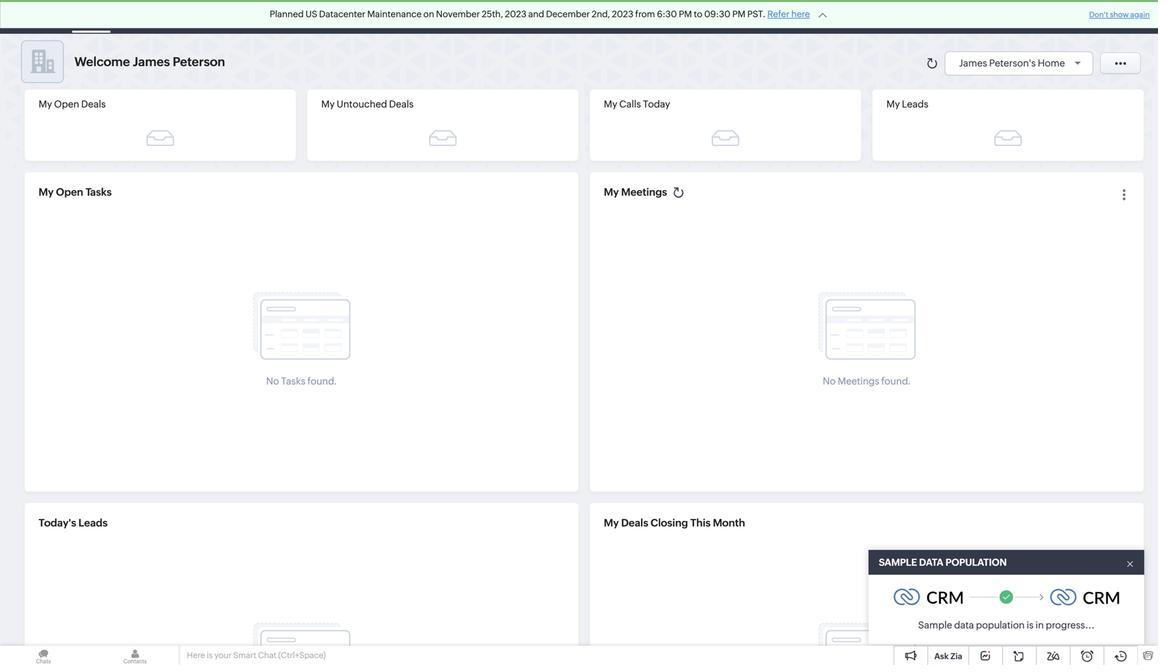 Task type: locate. For each thing, give the bounding box(es) containing it.
0 horizontal spatial no
[[266, 376, 279, 387]]

data
[[955, 620, 975, 631]]

profile element
[[1088, 0, 1127, 33]]

my for my untouched deals
[[321, 99, 335, 110]]

0 vertical spatial sample
[[879, 557, 918, 568]]

0 horizontal spatial 2023
[[505, 9, 527, 19]]

no
[[266, 376, 279, 387], [823, 376, 836, 387]]

leads
[[902, 99, 929, 110], [78, 517, 108, 529]]

sample data population
[[879, 557, 1007, 568]]

maintenance
[[367, 9, 422, 19]]

here
[[187, 651, 205, 660]]

1 vertical spatial tasks
[[86, 186, 112, 198]]

1 vertical spatial sample
[[919, 620, 953, 631]]

deals left closing
[[622, 517, 649, 529]]

1 vertical spatial meetings
[[622, 186, 668, 198]]

chat
[[258, 651, 277, 660]]

0 horizontal spatial meetings
[[397, 11, 438, 22]]

1 horizontal spatial sample
[[919, 620, 953, 631]]

1 horizontal spatial no
[[823, 376, 836, 387]]

sample data population is in progress...
[[919, 620, 1095, 631]]

6:30
[[657, 9, 677, 19]]

0 horizontal spatial james
[[133, 55, 170, 69]]

james left peterson
[[133, 55, 170, 69]]

don't show again link
[[1090, 10, 1150, 19]]

leads for my leads
[[902, 99, 929, 110]]

pm
[[679, 9, 692, 19], [733, 9, 746, 19]]

my for my deals closing this month
[[604, 517, 619, 529]]

is
[[1027, 620, 1034, 631], [207, 651, 213, 660]]

0 horizontal spatial tasks
[[86, 186, 112, 198]]

contacts image
[[92, 646, 179, 666]]

pm left to
[[679, 9, 692, 19]]

my for my open deals
[[39, 99, 52, 110]]

09:30
[[705, 9, 731, 19]]

leads for today's leads
[[78, 517, 108, 529]]

1 horizontal spatial pm
[[733, 9, 746, 19]]

sample
[[879, 557, 918, 568], [919, 620, 953, 631]]

0 horizontal spatial sample
[[879, 557, 918, 568]]

1 vertical spatial calls
[[620, 99, 641, 110]]

here
[[792, 9, 810, 19]]

my
[[39, 99, 52, 110], [321, 99, 335, 110], [604, 99, 618, 110], [887, 99, 900, 110], [39, 186, 54, 198], [604, 186, 619, 198], [604, 517, 619, 529]]

2 horizontal spatial meetings
[[838, 376, 880, 387]]

closing
[[651, 517, 688, 529]]

is left in
[[1027, 620, 1034, 631]]

1 2023 from the left
[[505, 9, 527, 19]]

2 no from the left
[[823, 376, 836, 387]]

peterson
[[173, 55, 225, 69]]

1 horizontal spatial leads
[[902, 99, 929, 110]]

0 vertical spatial leads
[[902, 99, 929, 110]]

analytics link
[[551, 0, 614, 33]]

planned us datacenter maintenance on november 25th, 2023 and december 2nd, 2023 from 6:30 pm to 09:30 pm pst. refer here
[[270, 9, 810, 19]]

0 vertical spatial is
[[1027, 620, 1034, 631]]

peterson's
[[990, 58, 1036, 69]]

meetings for no meetings found.
[[838, 376, 880, 387]]

found.
[[308, 376, 337, 387], [882, 376, 911, 387]]

1 horizontal spatial is
[[1027, 620, 1034, 631]]

welcome james peterson
[[74, 55, 225, 69]]

crm image
[[1051, 589, 1120, 606]]

1 horizontal spatial tasks
[[281, 376, 306, 387]]

0 horizontal spatial found.
[[308, 376, 337, 387]]

my leads
[[887, 99, 929, 110]]

accounts
[[239, 11, 282, 22]]

1 vertical spatial leads
[[78, 517, 108, 529]]

calls left today
[[620, 99, 641, 110]]

today
[[643, 99, 671, 110]]

1 horizontal spatial meetings
[[622, 186, 668, 198]]

2nd,
[[592, 9, 610, 19]]

here is your smart chat (ctrl+space)
[[187, 651, 326, 660]]

refer
[[768, 9, 790, 19]]

my deals closing this month
[[604, 517, 746, 529]]

2 vertical spatial tasks
[[281, 376, 306, 387]]

signals element
[[978, 0, 1004, 34]]

ask zia
[[935, 652, 963, 661]]

1 vertical spatial is
[[207, 651, 213, 660]]

meetings for my meetings
[[622, 186, 668, 198]]

deals
[[304, 11, 328, 22], [81, 99, 106, 110], [389, 99, 414, 110], [622, 517, 649, 529]]

search element
[[950, 0, 978, 34]]

my for my leads
[[887, 99, 900, 110]]

deals down welcome
[[81, 99, 106, 110]]

james
[[133, 55, 170, 69], [960, 58, 988, 69]]

projects link
[[736, 0, 795, 33]]

0 horizontal spatial pm
[[679, 9, 692, 19]]

november
[[436, 9, 480, 19]]

2023 right 2nd,
[[612, 9, 634, 19]]

2023
[[505, 9, 527, 19], [612, 9, 634, 19]]

1 horizontal spatial found.
[[882, 376, 911, 387]]

is left the your
[[207, 651, 213, 660]]

0 vertical spatial open
[[54, 99, 79, 110]]

analytics
[[562, 11, 603, 22]]

untouched
[[337, 99, 387, 110]]

population
[[946, 557, 1007, 568]]

ask
[[935, 652, 949, 661]]

my for my meetings
[[604, 186, 619, 198]]

home
[[1038, 58, 1066, 69]]

2 found. from the left
[[882, 376, 911, 387]]

1 found. from the left
[[308, 376, 337, 387]]

0 horizontal spatial leads
[[78, 517, 108, 529]]

1 horizontal spatial 2023
[[612, 9, 634, 19]]

0 vertical spatial calls
[[461, 11, 482, 22]]

25th,
[[482, 9, 503, 19]]

deals left tasks link
[[304, 11, 328, 22]]

again
[[1131, 10, 1150, 19]]

2 vertical spatial meetings
[[838, 376, 880, 387]]

1 vertical spatial open
[[56, 186, 83, 198]]

pm left pst.
[[733, 9, 746, 19]]

meetings
[[397, 11, 438, 22], [622, 186, 668, 198], [838, 376, 880, 387]]

planned
[[270, 9, 304, 19]]

create menu element
[[916, 0, 950, 33]]

december
[[546, 9, 590, 19]]

calls right on
[[461, 11, 482, 22]]

james peterson's home
[[960, 58, 1066, 69]]

open
[[54, 99, 79, 110], [56, 186, 83, 198]]

calls
[[461, 11, 482, 22], [620, 99, 641, 110]]

0 vertical spatial tasks
[[350, 11, 375, 22]]

james left the "peterson's"
[[960, 58, 988, 69]]

my calls today
[[604, 99, 671, 110]]

0 vertical spatial meetings
[[397, 11, 438, 22]]

1 pm from the left
[[679, 9, 692, 19]]

1 no from the left
[[266, 376, 279, 387]]

2023 left and
[[505, 9, 527, 19]]

tasks
[[350, 11, 375, 22], [86, 186, 112, 198], [281, 376, 306, 387]]

0 horizontal spatial calls
[[461, 11, 482, 22]]

products link
[[614, 0, 676, 33]]



Task type: vqa. For each thing, say whether or not it's contained in the screenshot.
Calendar Image
no



Task type: describe. For each thing, give the bounding box(es) containing it.
my untouched deals
[[321, 99, 414, 110]]

reports link
[[493, 0, 551, 33]]

my for my calls today
[[604, 99, 618, 110]]

setup element
[[1061, 0, 1088, 34]]

deals inside deals link
[[304, 11, 328, 22]]

on
[[424, 9, 434, 19]]

pst.
[[748, 9, 766, 19]]

progress...
[[1046, 620, 1095, 631]]

no for no meetings found.
[[823, 376, 836, 387]]

refer here link
[[768, 9, 810, 19]]

accounts link
[[227, 0, 293, 33]]

welcome
[[74, 55, 130, 69]]

month
[[713, 517, 746, 529]]

and
[[529, 9, 544, 19]]

your
[[215, 651, 232, 660]]

reports
[[504, 11, 540, 22]]

services
[[687, 11, 725, 22]]

chats image
[[0, 646, 87, 666]]

in
[[1036, 620, 1044, 631]]

profile image
[[1097, 6, 1119, 28]]

2 horizontal spatial tasks
[[350, 11, 375, 22]]

today's
[[39, 517, 76, 529]]

from
[[636, 9, 655, 19]]

datacenter
[[319, 9, 366, 19]]

show
[[1111, 10, 1129, 19]]

to
[[694, 9, 703, 19]]

us
[[306, 9, 317, 19]]

marketplace element
[[1033, 0, 1061, 33]]

services link
[[676, 0, 736, 33]]

this
[[691, 517, 711, 529]]

no meetings found.
[[823, 376, 911, 387]]

2 2023 from the left
[[612, 9, 634, 19]]

zia
[[951, 652, 963, 661]]

calls link
[[449, 0, 493, 33]]

1 horizontal spatial calls
[[620, 99, 641, 110]]

my for my open tasks
[[39, 186, 54, 198]]

james peterson's home link
[[960, 58, 1086, 69]]

(ctrl+space)
[[278, 651, 326, 660]]

products
[[625, 11, 665, 22]]

sample for sample data population
[[879, 557, 918, 568]]

data
[[920, 557, 944, 568]]

no tasks found.
[[266, 376, 337, 387]]

today's leads
[[39, 517, 108, 529]]

0 horizontal spatial is
[[207, 651, 213, 660]]

open for tasks
[[56, 186, 83, 198]]

my meetings
[[604, 186, 668, 198]]

meetings link
[[386, 0, 449, 33]]

tasks link
[[339, 0, 386, 33]]

smart
[[233, 651, 257, 660]]

my open deals
[[39, 99, 106, 110]]

sample for sample data population is in progress...
[[919, 620, 953, 631]]

projects
[[747, 11, 784, 22]]

open for deals
[[54, 99, 79, 110]]

deals link
[[293, 0, 339, 33]]

no for no tasks found.
[[266, 376, 279, 387]]

don't
[[1090, 10, 1109, 19]]

population
[[977, 620, 1025, 631]]

my open tasks
[[39, 186, 112, 198]]

don't show again
[[1090, 10, 1150, 19]]

1 horizontal spatial james
[[960, 58, 988, 69]]

deals right untouched on the left of page
[[389, 99, 414, 110]]

upgrade
[[845, 17, 884, 27]]

2 pm from the left
[[733, 9, 746, 19]]

found. for no tasks found.
[[308, 376, 337, 387]]

found. for no meetings found.
[[882, 376, 911, 387]]



